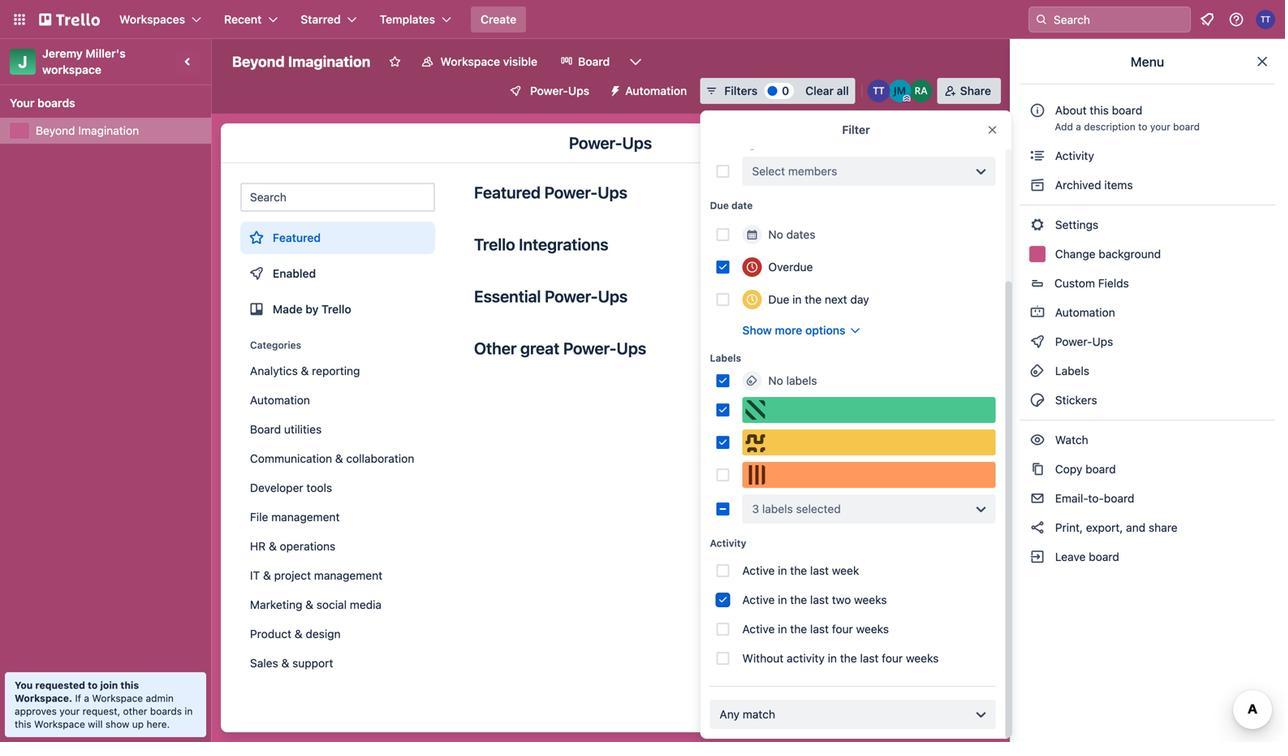 Task type: vqa. For each thing, say whether or not it's contained in the screenshot.
sm icon associated with Power-Ups
yes



Task type: describe. For each thing, give the bounding box(es) containing it.
board up to-
[[1086, 462, 1116, 476]]

day
[[850, 293, 869, 306]]

you
[[15, 680, 33, 691]]

weeks for active in the last four weeks
[[856, 622, 889, 636]]

0 horizontal spatial beyond imagination
[[36, 124, 139, 137]]

jeremy
[[42, 47, 83, 60]]

the for day
[[805, 293, 822, 306]]

email-to-board link
[[1020, 486, 1276, 512]]

settings link
[[1020, 212, 1276, 238]]

board up activity link
[[1173, 121, 1200, 132]]

a inside the about this board add a description to your board
[[1076, 121, 1081, 132]]

show more options
[[742, 324, 846, 337]]

primary element
[[0, 0, 1285, 39]]

the for four
[[790, 622, 807, 636]]

sm image for activity
[[1030, 148, 1046, 164]]

board up description
[[1112, 104, 1143, 117]]

your boards with 1 items element
[[10, 93, 193, 113]]

sm image for archived items
[[1030, 177, 1046, 193]]

it & project management link
[[240, 563, 435, 589]]

2 vertical spatial terry turtle (terryturtle) image
[[742, 130, 762, 150]]

search image
[[1035, 13, 1048, 26]]

active for active in the last four weeks
[[742, 622, 775, 636]]

reporting
[[312, 364, 360, 378]]

1 vertical spatial power-ups
[[569, 133, 652, 152]]

description
[[1084, 121, 1136, 132]]

this inside you requested to join this workspace.
[[120, 680, 139, 691]]

1 vertical spatial automation link
[[240, 387, 435, 413]]

Search field
[[1048, 7, 1190, 32]]

email-
[[1055, 492, 1088, 505]]

board up print, export, and share
[[1104, 492, 1135, 505]]

Board name text field
[[224, 49, 379, 75]]

weeks for active in the last two weeks
[[854, 593, 887, 606]]

in for due in the next day
[[793, 293, 802, 306]]

1 horizontal spatial labels
[[1052, 364, 1090, 378]]

recent button
[[214, 6, 288, 32]]

social
[[316, 598, 347, 611]]

clear all
[[806, 84, 849, 97]]

in for active in the last four weeks
[[778, 622, 787, 636]]

labels for no
[[786, 374, 817, 387]]

sm image for leave board
[[1030, 549, 1046, 565]]

color: green, title: none element
[[742, 397, 996, 423]]

if a workspace admin approves your request, other boards in this workspace will show up here.
[[15, 693, 193, 730]]

sm image inside automation button
[[603, 78, 625, 101]]

in right activity
[[828, 652, 837, 665]]

without activity in the last four weeks
[[742, 652, 939, 665]]

workspace visible
[[440, 55, 538, 68]]

in inside if a workspace admin approves your request, other boards in this workspace will show up here.
[[185, 706, 193, 717]]

it
[[250, 569, 260, 582]]

power- up integrations
[[544, 183, 598, 202]]

custom
[[1055, 276, 1095, 290]]

workspaces
[[119, 13, 185, 26]]

1 horizontal spatial trello
[[474, 235, 515, 254]]

date
[[732, 200, 753, 211]]

imagination inside beyond imagination link
[[78, 124, 139, 137]]

active for active in the last week
[[742, 564, 775, 577]]

sales & support
[[250, 656, 333, 670]]

0
[[782, 84, 789, 97]]

workspace inside button
[[440, 55, 500, 68]]

approves
[[15, 706, 57, 717]]

about
[[1055, 104, 1087, 117]]

j
[[18, 52, 27, 71]]

product & design
[[250, 627, 341, 641]]

tools
[[306, 481, 332, 494]]

miller's
[[86, 47, 126, 60]]

visible
[[503, 55, 538, 68]]

the for week
[[790, 564, 807, 577]]

integrations
[[519, 235, 609, 254]]

to inside the about this board add a description to your board
[[1138, 121, 1148, 132]]

0 horizontal spatial labels
[[710, 352, 741, 364]]

show
[[742, 324, 772, 337]]

workspaces button
[[110, 6, 211, 32]]

board for board utilities
[[250, 423, 281, 436]]

any match
[[720, 708, 775, 721]]

match
[[743, 708, 775, 721]]

join
[[100, 680, 118, 691]]

up
[[132, 719, 144, 730]]

active for active in the last two weeks
[[742, 593, 775, 606]]

1 horizontal spatial four
[[882, 652, 903, 665]]

1 vertical spatial terry turtle (terryturtle) image
[[868, 80, 890, 102]]

media
[[350, 598, 382, 611]]

admin
[[146, 693, 174, 704]]

starred
[[301, 13, 341, 26]]

recent
[[224, 13, 262, 26]]

this inside if a workspace admin approves your request, other boards in this workspace will show up here.
[[15, 719, 31, 730]]

this inside the about this board add a description to your board
[[1090, 104, 1109, 117]]

imagination inside board name text field
[[288, 53, 371, 70]]

2 horizontal spatial automation
[[1052, 306, 1115, 319]]

file
[[250, 510, 268, 524]]

other great power-ups
[[474, 339, 646, 358]]

sm image for stickers
[[1030, 392, 1046, 408]]

sm image for watch
[[1030, 432, 1046, 448]]

this member is an admin of this board. image
[[903, 95, 911, 102]]

power- down integrations
[[545, 287, 598, 306]]

jeremy miller (jeremymiller198) image
[[889, 80, 912, 102]]

watch
[[1052, 433, 1092, 447]]

copy board link
[[1020, 456, 1276, 482]]

select
[[752, 164, 785, 178]]

will
[[88, 719, 103, 730]]

communication & collaboration
[[250, 452, 414, 465]]

open information menu image
[[1228, 11, 1245, 28]]

beyond imagination link
[[36, 123, 201, 139]]

ruby anderson (rubyanderson7) image
[[910, 80, 933, 102]]

print, export, and share link
[[1020, 515, 1276, 541]]

workspace navigation collapse icon image
[[177, 50, 200, 73]]

beyond inside board name text field
[[232, 53, 285, 70]]

options
[[805, 324, 846, 337]]

it & project management
[[250, 569, 383, 582]]

sm image for labels
[[1030, 363, 1046, 379]]

due in the next day
[[768, 293, 869, 306]]

last for week
[[810, 564, 829, 577]]

stickers
[[1052, 393, 1097, 407]]

power-ups link
[[1020, 329, 1276, 355]]

Search text field
[[240, 183, 435, 212]]

board link
[[551, 49, 620, 75]]

labels link
[[1020, 358, 1276, 384]]

custom fields button
[[1020, 270, 1276, 296]]

to inside you requested to join this workspace.
[[88, 680, 98, 691]]

leave board
[[1052, 550, 1119, 563]]

sales
[[250, 656, 278, 670]]

due for due in the next day
[[768, 293, 789, 306]]

activity
[[787, 652, 825, 665]]

essential power-ups
[[474, 287, 628, 306]]

great
[[520, 339, 560, 358]]

last down active in the last four weeks
[[860, 652, 879, 665]]

featured for featured
[[273, 231, 321, 244]]

copy
[[1055, 462, 1083, 476]]

labels for 3
[[762, 502, 793, 516]]

more
[[775, 324, 802, 337]]

0 horizontal spatial automation
[[250, 393, 310, 407]]

your
[[10, 96, 35, 110]]

board utilities
[[250, 423, 322, 436]]

clear all button
[[799, 78, 855, 104]]

workspace visible button
[[411, 49, 547, 75]]

marketing & social media
[[250, 598, 382, 611]]

automation inside button
[[625, 84, 687, 97]]

sm image for power-ups
[[1030, 334, 1046, 350]]

the right activity
[[840, 652, 857, 665]]

1 vertical spatial management
[[314, 569, 383, 582]]

project
[[274, 569, 311, 582]]

your inside the about this board add a description to your board
[[1150, 121, 1171, 132]]

your inside if a workspace admin approves your request, other boards in this workspace will show up here.
[[60, 706, 80, 717]]

analytics & reporting link
[[240, 358, 435, 384]]

1 vertical spatial activity
[[710, 537, 746, 549]]

share
[[960, 84, 991, 97]]

made by trello
[[273, 302, 351, 316]]



Task type: locate. For each thing, give the bounding box(es) containing it.
active
[[742, 564, 775, 577], [742, 593, 775, 606], [742, 622, 775, 636]]

2 sm image from the top
[[1030, 217, 1046, 233]]

power-ups button
[[498, 78, 599, 104]]

0 horizontal spatial workspace
[[34, 719, 85, 730]]

terry turtle (terryturtle) image right 'open information menu' icon
[[1256, 10, 1276, 29]]

labels right 3
[[762, 502, 793, 516]]

1 vertical spatial a
[[84, 693, 89, 704]]

the down active in the last week
[[790, 593, 807, 606]]

1 vertical spatial workspace
[[92, 693, 143, 704]]

2 vertical spatial active
[[742, 622, 775, 636]]

beyond imagination down starred
[[232, 53, 371, 70]]

communication & collaboration link
[[240, 446, 435, 472]]

power-ups down automation button
[[569, 133, 652, 152]]

terry turtle (terryturtle) image left this member is an admin of this board. icon
[[868, 80, 890, 102]]

automation link down analytics & reporting link
[[240, 387, 435, 413]]

1 horizontal spatial your
[[1150, 121, 1171, 132]]

power-ups down custom fields on the right of the page
[[1052, 335, 1116, 348]]

0 vertical spatial power-ups
[[530, 84, 590, 97]]

0 vertical spatial your
[[1150, 121, 1171, 132]]

boards inside if a workspace admin approves your request, other boards in this workspace will show up here.
[[150, 706, 182, 717]]

power- up stickers
[[1055, 335, 1092, 348]]

5 sm image from the top
[[1030, 363, 1046, 379]]

8 sm image from the top
[[1030, 490, 1046, 507]]

your up activity link
[[1150, 121, 1171, 132]]

imagination down your boards with 1 items element
[[78, 124, 139, 137]]

items
[[1104, 178, 1133, 192]]

1 vertical spatial beyond
[[36, 124, 75, 137]]

board left customize views icon
[[578, 55, 610, 68]]

power- down visible at the left top
[[530, 84, 568, 97]]

beyond down your boards
[[36, 124, 75, 137]]

back to home image
[[39, 6, 100, 32]]

automation link up power-ups link
[[1020, 300, 1276, 326]]

leave board link
[[1020, 544, 1276, 570]]

0 horizontal spatial activity
[[710, 537, 746, 549]]

active down 3
[[742, 564, 775, 577]]

due for due date
[[710, 200, 729, 211]]

selected
[[796, 502, 841, 516]]

0 vertical spatial a
[[1076, 121, 1081, 132]]

no dates
[[768, 228, 816, 241]]

1 vertical spatial boards
[[150, 706, 182, 717]]

1 horizontal spatial beyond imagination
[[232, 53, 371, 70]]

& for support
[[281, 656, 289, 670]]

0 horizontal spatial featured
[[273, 231, 321, 244]]

2 no from the top
[[768, 374, 783, 387]]

0 vertical spatial automation link
[[1020, 300, 1276, 326]]

color: yellow, title: none element
[[742, 429, 996, 455]]

week
[[832, 564, 859, 577]]

two
[[832, 593, 851, 606]]

sm image inside leave board link
[[1030, 549, 1046, 565]]

& right it
[[263, 569, 271, 582]]

labels
[[710, 352, 741, 364], [1052, 364, 1090, 378]]

9 sm image from the top
[[1030, 549, 1046, 565]]

1 vertical spatial imagination
[[78, 124, 139, 137]]

board utilities link
[[240, 417, 435, 442]]

in for active in the last week
[[778, 564, 787, 577]]

automation down custom fields on the right of the page
[[1052, 306, 1115, 319]]

this down the approves
[[15, 719, 31, 730]]

workspace
[[42, 63, 101, 76]]

& right analytics
[[301, 364, 309, 378]]

board down the "export,"
[[1089, 550, 1119, 563]]

1 horizontal spatial featured
[[474, 183, 541, 202]]

no
[[768, 228, 783, 241], [768, 374, 783, 387]]

0 vertical spatial no
[[768, 228, 783, 241]]

2 horizontal spatial this
[[1090, 104, 1109, 117]]

color: orange, title: none element
[[742, 462, 996, 488]]

copy board
[[1052, 462, 1116, 476]]

& left social
[[305, 598, 313, 611]]

share button
[[938, 78, 1001, 104]]

sm image
[[603, 78, 625, 101], [1030, 148, 1046, 164], [1030, 461, 1046, 477], [1030, 520, 1046, 536]]

last for four
[[810, 622, 829, 636]]

boards down "admin" on the bottom left
[[150, 706, 182, 717]]

1 vertical spatial weeks
[[856, 622, 889, 636]]

1 vertical spatial active
[[742, 593, 775, 606]]

0 vertical spatial board
[[578, 55, 610, 68]]

&
[[301, 364, 309, 378], [335, 452, 343, 465], [269, 540, 277, 553], [263, 569, 271, 582], [305, 598, 313, 611], [295, 627, 303, 641], [281, 656, 289, 670]]

1 vertical spatial no
[[768, 374, 783, 387]]

export,
[[1086, 521, 1123, 534]]

0 vertical spatial due
[[710, 200, 729, 211]]

3
[[752, 502, 759, 516]]

0 vertical spatial beyond
[[232, 53, 285, 70]]

the up active in the last two weeks
[[790, 564, 807, 577]]

beyond down recent dropdown button
[[232, 53, 285, 70]]

2 active from the top
[[742, 593, 775, 606]]

boards right your
[[37, 96, 75, 110]]

due left "date"
[[710, 200, 729, 211]]

templates button
[[370, 6, 461, 32]]

sm image for settings
[[1030, 217, 1046, 233]]

close popover image
[[986, 123, 999, 136]]

analytics & reporting
[[250, 364, 360, 378]]

to-
[[1088, 492, 1104, 505]]

this up description
[[1090, 104, 1109, 117]]

no down more
[[768, 374, 783, 387]]

ups inside 'button'
[[568, 84, 590, 97]]

last
[[810, 564, 829, 577], [810, 593, 829, 606], [810, 622, 829, 636], [860, 652, 879, 665]]

1 horizontal spatial boards
[[150, 706, 182, 717]]

& for social
[[305, 598, 313, 611]]

7 sm image from the top
[[1030, 432, 1046, 448]]

2 vertical spatial power-ups
[[1052, 335, 1116, 348]]

workspace down join
[[92, 693, 143, 704]]

featured up trello integrations
[[474, 183, 541, 202]]

power-ups inside 'button'
[[530, 84, 590, 97]]

the
[[805, 293, 822, 306], [790, 564, 807, 577], [790, 593, 807, 606], [790, 622, 807, 636], [840, 652, 857, 665]]

activity up active in the last week
[[710, 537, 746, 549]]

2 vertical spatial weeks
[[906, 652, 939, 665]]

active down active in the last week
[[742, 593, 775, 606]]

1 vertical spatial trello
[[322, 302, 351, 316]]

0 horizontal spatial four
[[832, 622, 853, 636]]

0 vertical spatial terry turtle (terryturtle) image
[[1256, 10, 1276, 29]]

1 vertical spatial to
[[88, 680, 98, 691]]

members
[[788, 164, 837, 178]]

last down active in the last two weeks
[[810, 622, 829, 636]]

sm image inside watch link
[[1030, 432, 1046, 448]]

1 active from the top
[[742, 564, 775, 577]]

file management link
[[240, 504, 435, 530]]

developer tools link
[[240, 475, 435, 501]]

sm image inside email-to-board link
[[1030, 490, 1046, 507]]

trello up essential
[[474, 235, 515, 254]]

in down active in the last week
[[778, 593, 787, 606]]

customize views image
[[628, 54, 644, 70]]

beyond imagination inside board name text field
[[232, 53, 371, 70]]

terry turtle (terryturtle) image up "select" at the right top
[[742, 130, 762, 150]]

1 vertical spatial automation
[[1052, 306, 1115, 319]]

& for project
[[263, 569, 271, 582]]

no for no labels
[[768, 374, 783, 387]]

a right if on the bottom of page
[[84, 693, 89, 704]]

create button
[[471, 6, 526, 32]]

0 horizontal spatial beyond
[[36, 124, 75, 137]]

1 vertical spatial featured
[[273, 231, 321, 244]]

management down hr & operations link
[[314, 569, 383, 582]]

0 horizontal spatial a
[[84, 693, 89, 704]]

0 vertical spatial boards
[[37, 96, 75, 110]]

0 horizontal spatial to
[[88, 680, 98, 691]]

0 vertical spatial four
[[832, 622, 853, 636]]

sm image for email-to-board
[[1030, 490, 1046, 507]]

active in the last four weeks
[[742, 622, 889, 636]]

2 horizontal spatial terry turtle (terryturtle) image
[[1256, 10, 1276, 29]]

& down the board utilities link
[[335, 452, 343, 465]]

board
[[1112, 104, 1143, 117], [1173, 121, 1200, 132], [1086, 462, 1116, 476], [1104, 492, 1135, 505], [1089, 550, 1119, 563]]

operations
[[280, 540, 336, 553]]

hr
[[250, 540, 266, 553]]

workspace
[[440, 55, 500, 68], [92, 693, 143, 704], [34, 719, 85, 730]]

0 vertical spatial this
[[1090, 104, 1109, 117]]

automation up board utilities
[[250, 393, 310, 407]]

by
[[306, 302, 319, 316]]

print, export, and share
[[1052, 521, 1178, 534]]

0 vertical spatial workspace
[[440, 55, 500, 68]]

0 horizontal spatial boards
[[37, 96, 75, 110]]

imagination down the starred popup button
[[288, 53, 371, 70]]

in up 'without'
[[778, 622, 787, 636]]

in up active in the last two weeks
[[778, 564, 787, 577]]

0 notifications image
[[1198, 10, 1217, 29]]

2 vertical spatial automation
[[250, 393, 310, 407]]

your boards
[[10, 96, 75, 110]]

power- up featured power-ups
[[569, 133, 622, 152]]

activity link
[[1020, 143, 1276, 169]]

to left join
[[88, 680, 98, 691]]

show more options button
[[742, 322, 862, 339]]

a right add
[[1076, 121, 1081, 132]]

activity
[[1052, 149, 1094, 162], [710, 537, 746, 549]]

leave
[[1055, 550, 1086, 563]]

the left next
[[805, 293, 822, 306]]

active up 'without'
[[742, 622, 775, 636]]

automation down customize views icon
[[625, 84, 687, 97]]

power-ups down the board link
[[530, 84, 590, 97]]

power- inside 'button'
[[530, 84, 568, 97]]

& for reporting
[[301, 364, 309, 378]]

1 horizontal spatial due
[[768, 293, 789, 306]]

last left the week
[[810, 564, 829, 577]]

sm image for automation
[[1030, 304, 1046, 321]]

last left two
[[810, 593, 829, 606]]

0 vertical spatial to
[[1138, 121, 1148, 132]]

& for collaboration
[[335, 452, 343, 465]]

board for board
[[578, 55, 610, 68]]

filters
[[724, 84, 758, 97]]

last for two
[[810, 593, 829, 606]]

file management
[[250, 510, 340, 524]]

0 vertical spatial active
[[742, 564, 775, 577]]

0 horizontal spatial due
[[710, 200, 729, 211]]

sm image inside print, export, and share link
[[1030, 520, 1046, 536]]

0 horizontal spatial this
[[15, 719, 31, 730]]

beyond imagination down your boards with 1 items element
[[36, 124, 139, 137]]

1 horizontal spatial to
[[1138, 121, 1148, 132]]

1 horizontal spatial a
[[1076, 121, 1081, 132]]

featured up enabled
[[273, 231, 321, 244]]

1 horizontal spatial workspace
[[92, 693, 143, 704]]

management
[[271, 510, 340, 524], [314, 569, 383, 582]]

sm image for copy board
[[1030, 461, 1046, 477]]

create
[[481, 13, 517, 26]]

1 vertical spatial four
[[882, 652, 903, 665]]

in right other
[[185, 706, 193, 717]]

email-to-board
[[1052, 492, 1135, 505]]

0 horizontal spatial your
[[60, 706, 80, 717]]

0 horizontal spatial imagination
[[78, 124, 139, 137]]

imagination
[[288, 53, 371, 70], [78, 124, 139, 137]]

& right hr
[[269, 540, 277, 553]]

board left utilities
[[250, 423, 281, 436]]

support
[[292, 656, 333, 670]]

& for design
[[295, 627, 303, 641]]

1 horizontal spatial this
[[120, 680, 139, 691]]

1 vertical spatial due
[[768, 293, 789, 306]]

collaboration
[[346, 452, 414, 465]]

power- right great
[[563, 339, 617, 358]]

0 vertical spatial trello
[[474, 235, 515, 254]]

1 horizontal spatial activity
[[1052, 149, 1094, 162]]

sm image inside stickers link
[[1030, 392, 1046, 408]]

workspace left visible at the left top
[[440, 55, 500, 68]]

the up activity
[[790, 622, 807, 636]]

0 vertical spatial weeks
[[854, 593, 887, 606]]

1 horizontal spatial automation link
[[1020, 300, 1276, 326]]

2 vertical spatial workspace
[[34, 719, 85, 730]]

0 vertical spatial activity
[[1052, 149, 1094, 162]]

1 horizontal spatial automation
[[625, 84, 687, 97]]

featured power-ups
[[474, 183, 627, 202]]

any
[[720, 708, 740, 721]]

archived items
[[1052, 178, 1133, 192]]

3 active from the top
[[742, 622, 775, 636]]

0 vertical spatial featured
[[474, 183, 541, 202]]

1 vertical spatial beyond imagination
[[36, 124, 139, 137]]

1 vertical spatial board
[[250, 423, 281, 436]]

6 sm image from the top
[[1030, 392, 1046, 408]]

1 vertical spatial this
[[120, 680, 139, 691]]

workspace.
[[15, 693, 72, 704]]

sm image inside archived items link
[[1030, 177, 1046, 193]]

archived items link
[[1020, 172, 1276, 198]]

this right join
[[120, 680, 139, 691]]

management up operations
[[271, 510, 340, 524]]

1 no from the top
[[768, 228, 783, 241]]

& for operations
[[269, 540, 277, 553]]

0 vertical spatial beyond imagination
[[232, 53, 371, 70]]

templates
[[380, 13, 435, 26]]

custom fields
[[1055, 276, 1129, 290]]

workspace down the approves
[[34, 719, 85, 730]]

other
[[123, 706, 147, 717]]

0 horizontal spatial trello
[[322, 302, 351, 316]]

select members
[[752, 164, 837, 178]]

& left design
[[295, 627, 303, 641]]

sm image for print, export, and share
[[1030, 520, 1046, 536]]

0 vertical spatial imagination
[[288, 53, 371, 70]]

sm image
[[1030, 177, 1046, 193], [1030, 217, 1046, 233], [1030, 304, 1046, 321], [1030, 334, 1046, 350], [1030, 363, 1046, 379], [1030, 392, 1046, 408], [1030, 432, 1046, 448], [1030, 490, 1046, 507], [1030, 549, 1046, 565]]

0 vertical spatial management
[[271, 510, 340, 524]]

0 vertical spatial labels
[[786, 374, 817, 387]]

the for two
[[790, 593, 807, 606]]

1 horizontal spatial imagination
[[288, 53, 371, 70]]

automation
[[625, 84, 687, 97], [1052, 306, 1115, 319], [250, 393, 310, 407]]

terry turtle (terryturtle) image
[[1256, 10, 1276, 29], [868, 80, 890, 102], [742, 130, 762, 150]]

trello right by
[[322, 302, 351, 316]]

in up show more options
[[793, 293, 802, 306]]

enabled link
[[240, 257, 435, 290]]

in for active in the last two weeks
[[778, 593, 787, 606]]

featured for featured power-ups
[[474, 183, 541, 202]]

sm image inside power-ups link
[[1030, 334, 1046, 350]]

0 horizontal spatial automation link
[[240, 387, 435, 413]]

change background link
[[1020, 241, 1276, 267]]

1 horizontal spatial board
[[578, 55, 610, 68]]

a inside if a workspace admin approves your request, other boards in this workspace will show up here.
[[84, 693, 89, 704]]

2 horizontal spatial workspace
[[440, 55, 500, 68]]

no for no dates
[[768, 228, 783, 241]]

sm image inside settings "link"
[[1030, 217, 1046, 233]]

0 horizontal spatial terry turtle (terryturtle) image
[[742, 130, 762, 150]]

your down if on the bottom of page
[[60, 706, 80, 717]]

3 sm image from the top
[[1030, 304, 1046, 321]]

1 horizontal spatial terry turtle (terryturtle) image
[[868, 80, 890, 102]]

sm image inside labels link
[[1030, 363, 1046, 379]]

analytics
[[250, 364, 298, 378]]

no labels
[[768, 374, 817, 387]]

& right sales in the left of the page
[[281, 656, 289, 670]]

star or unstar board image
[[388, 55, 401, 68]]

this
[[1090, 104, 1109, 117], [120, 680, 139, 691], [15, 719, 31, 730]]

no left dates
[[768, 228, 783, 241]]

to
[[1138, 121, 1148, 132], [88, 680, 98, 691]]

2 vertical spatial this
[[15, 719, 31, 730]]

1 sm image from the top
[[1030, 177, 1046, 193]]

clear
[[806, 84, 834, 97]]

sm image inside copy board link
[[1030, 461, 1046, 477]]

due up more
[[768, 293, 789, 306]]

0 horizontal spatial board
[[250, 423, 281, 436]]

4 sm image from the top
[[1030, 334, 1046, 350]]

your
[[1150, 121, 1171, 132], [60, 706, 80, 717]]

1 vertical spatial labels
[[762, 502, 793, 516]]

to up activity link
[[1138, 121, 1148, 132]]

due date
[[710, 200, 753, 211]]

about this board add a description to your board
[[1055, 104, 1200, 132]]

1 vertical spatial your
[[60, 706, 80, 717]]

dates
[[786, 228, 816, 241]]

automation link
[[1020, 300, 1276, 326], [240, 387, 435, 413]]

marketing
[[250, 598, 302, 611]]

0 vertical spatial automation
[[625, 84, 687, 97]]

activity up archived
[[1052, 149, 1094, 162]]

sm image inside activity link
[[1030, 148, 1046, 164]]

marketing & social media link
[[240, 592, 435, 618]]

requested
[[35, 680, 85, 691]]

1 horizontal spatial beyond
[[232, 53, 285, 70]]

and
[[1126, 521, 1146, 534]]

power-ups
[[530, 84, 590, 97], [569, 133, 652, 152], [1052, 335, 1116, 348]]

labels down show more options button
[[786, 374, 817, 387]]

active in the last week
[[742, 564, 859, 577]]



